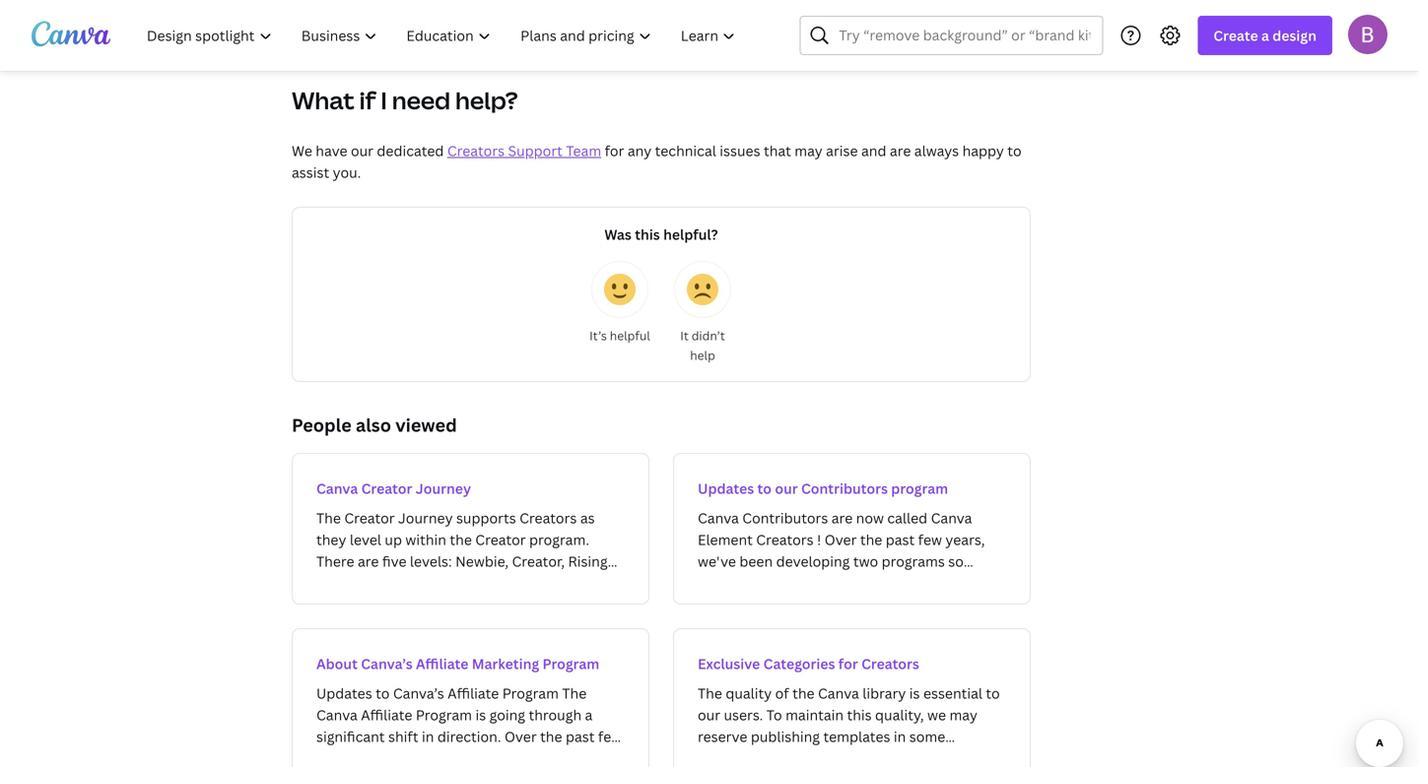 Task type: locate. For each thing, give the bounding box(es) containing it.
updates
[[698, 479, 754, 498]]

contributors
[[801, 479, 888, 498]]

0 vertical spatial for
[[605, 141, 624, 160]]

have
[[316, 141, 347, 160]]

0 horizontal spatial for
[[605, 141, 624, 160]]

affiliate
[[416, 655, 469, 674]]

our
[[351, 141, 374, 160], [775, 479, 798, 498]]

if
[[359, 84, 376, 116]]

exclusive categories for creators
[[698, 655, 919, 674]]

1 vertical spatial creators
[[861, 655, 919, 674]]

1 vertical spatial our
[[775, 479, 798, 498]]

creators right categories
[[861, 655, 919, 674]]

our up the you.
[[351, 141, 374, 160]]

journey
[[416, 479, 471, 498]]

what if i need help?
[[292, 84, 518, 116]]

create a design button
[[1198, 16, 1332, 55]]

our left contributors
[[775, 479, 798, 498]]

to right the happy on the top right of the page
[[1007, 141, 1022, 160]]

to
[[1007, 141, 1022, 160], [757, 479, 772, 498]]

our for have
[[351, 141, 374, 160]]

for inside for any technical issues that may arise and are always happy to assist you.
[[605, 141, 624, 160]]

1 vertical spatial to
[[757, 479, 772, 498]]

our for to
[[775, 479, 798, 498]]

for right categories
[[838, 655, 858, 674]]

for left "any"
[[605, 141, 624, 160]]

canva's
[[361, 655, 413, 674]]

0 horizontal spatial to
[[757, 479, 772, 498]]

always
[[914, 141, 959, 160]]

viewed
[[395, 413, 457, 438]]

0 vertical spatial creators
[[447, 141, 505, 160]]

it's helpful
[[590, 328, 650, 344]]

helpful
[[610, 328, 650, 344]]

also
[[356, 413, 391, 438]]

technical
[[655, 141, 716, 160]]

0 horizontal spatial our
[[351, 141, 374, 160]]

exclusive categories for creators link
[[673, 629, 1031, 768]]

was this helpful?
[[604, 225, 718, 244]]

updates to our contributors program
[[698, 479, 948, 498]]

it didn't help
[[680, 328, 725, 364]]

issues
[[720, 141, 760, 160]]

1 vertical spatial for
[[838, 655, 858, 674]]

canva creator journey link
[[292, 453, 649, 605]]

what
[[292, 84, 355, 116]]

support
[[508, 141, 563, 160]]

top level navigation element
[[134, 16, 752, 55]]

we
[[292, 141, 312, 160]]

team
[[566, 141, 601, 160]]

dedicated
[[377, 141, 444, 160]]

Try "remove background" or "brand kit" search field
[[839, 17, 1090, 54]]

need
[[392, 84, 450, 116]]

create a design
[[1214, 26, 1317, 45]]

we have our dedicated creators support team
[[292, 141, 601, 160]]

for
[[605, 141, 624, 160], [838, 655, 858, 674]]

people also viewed
[[292, 413, 457, 438]]

people
[[292, 413, 352, 438]]

0 vertical spatial to
[[1007, 141, 1022, 160]]

categories
[[763, 655, 835, 674]]

may
[[795, 141, 823, 160]]

to right updates
[[757, 479, 772, 498]]

it
[[680, 328, 689, 344]]

1 horizontal spatial to
[[1007, 141, 1022, 160]]

i
[[381, 84, 387, 116]]

about canva's affiliate marketing program
[[316, 655, 599, 674]]

creators
[[447, 141, 505, 160], [861, 655, 919, 674]]

1 horizontal spatial for
[[838, 655, 858, 674]]

creators down help?
[[447, 141, 505, 160]]

program
[[891, 479, 948, 498]]

help?
[[455, 84, 518, 116]]

1 horizontal spatial our
[[775, 479, 798, 498]]

are
[[890, 141, 911, 160]]

that
[[764, 141, 791, 160]]

0 vertical spatial our
[[351, 141, 374, 160]]



Task type: describe. For each thing, give the bounding box(es) containing it.
was
[[604, 225, 632, 244]]

to inside for any technical issues that may arise and are always happy to assist you.
[[1007, 141, 1022, 160]]

creators support team link
[[447, 141, 601, 160]]

1 horizontal spatial creators
[[861, 655, 919, 674]]

program
[[543, 655, 599, 674]]

any
[[628, 141, 652, 160]]

exclusive
[[698, 655, 760, 674]]

you.
[[333, 163, 361, 182]]

about
[[316, 655, 358, 674]]

create
[[1214, 26, 1258, 45]]

canva creator journey
[[316, 479, 471, 498]]

design
[[1273, 26, 1317, 45]]

a
[[1262, 26, 1269, 45]]

didn't
[[692, 328, 725, 344]]

assist
[[292, 163, 329, 182]]

for any technical issues that may arise and are always happy to assist you.
[[292, 141, 1022, 182]]

updates to our contributors program link
[[673, 453, 1031, 605]]

help
[[690, 347, 715, 364]]

arise
[[826, 141, 858, 160]]

for inside the exclusive categories for creators link
[[838, 655, 858, 674]]

and
[[861, 141, 886, 160]]

😔 image
[[687, 274, 718, 306]]

this
[[635, 225, 660, 244]]

marketing
[[472, 655, 539, 674]]

bob builder image
[[1348, 15, 1388, 54]]

0 horizontal spatial creators
[[447, 141, 505, 160]]

helpful?
[[663, 225, 718, 244]]

canva
[[316, 479, 358, 498]]

🙂 image
[[604, 274, 636, 306]]

about canva's affiliate marketing program link
[[292, 629, 649, 768]]

creator
[[361, 479, 412, 498]]

happy
[[962, 141, 1004, 160]]

it's
[[590, 328, 607, 344]]



Task type: vqa. For each thing, say whether or not it's contained in the screenshot.
Built-in comments Collaborate and communicate within designs. at the right
no



